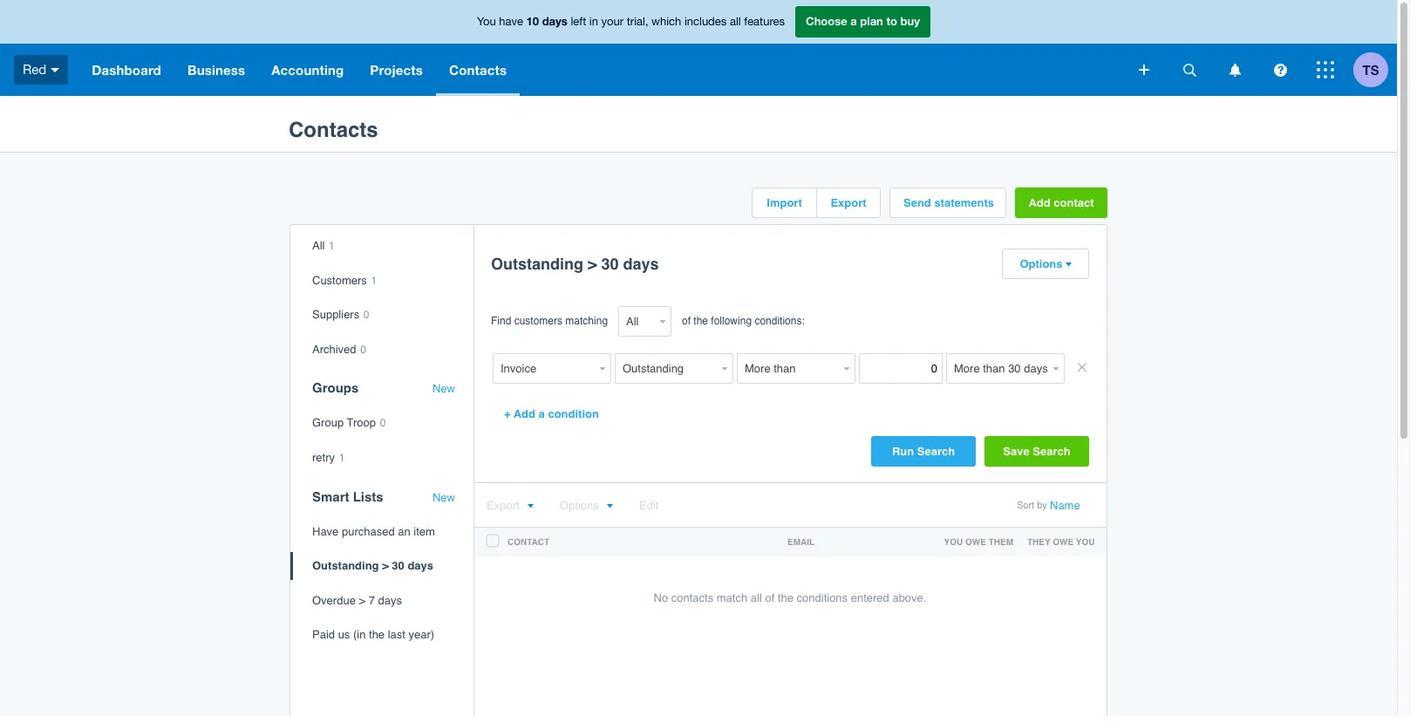 Task type: describe. For each thing, give the bounding box(es) containing it.
all
[[312, 239, 325, 252]]

an
[[398, 525, 411, 538]]

plan
[[861, 14, 884, 28]]

name
[[1051, 499, 1081, 512]]

all 1
[[312, 239, 335, 252]]

All text field
[[619, 306, 656, 337]]

to
[[887, 14, 898, 28]]

import
[[767, 196, 803, 209]]

1 horizontal spatial outstanding
[[491, 255, 584, 273]]

send statements button
[[891, 188, 1006, 217]]

+
[[504, 407, 511, 421]]

archived 0
[[312, 343, 366, 356]]

run search
[[893, 445, 956, 458]]

search for save search
[[1033, 445, 1071, 458]]

following
[[711, 315, 752, 327]]

all inside you have 10 days left in your trial, which includes all features
[[730, 15, 741, 28]]

contacts
[[672, 592, 714, 605]]

purchased
[[342, 525, 395, 538]]

red button
[[0, 44, 79, 96]]

red
[[23, 62, 46, 77]]

save
[[1004, 445, 1030, 458]]

a inside button
[[539, 407, 545, 421]]

dashboard
[[92, 62, 161, 78]]

of the following conditions:
[[682, 315, 805, 327]]

1 horizontal spatial 30
[[602, 255, 619, 273]]

statements
[[935, 196, 995, 209]]

new for smart lists
[[433, 491, 455, 504]]

have
[[499, 15, 524, 28]]

above.
[[893, 592, 927, 605]]

find
[[491, 315, 512, 327]]

0 vertical spatial outstanding > 30 days
[[491, 255, 659, 273]]

0 inside group troop 0
[[380, 417, 386, 430]]

features
[[745, 15, 785, 28]]

1 for all
[[329, 240, 335, 252]]

contact
[[508, 537, 550, 547]]

conditions
[[797, 592, 848, 605]]

you have 10 days left in your trial, which includes all features
[[477, 14, 785, 28]]

includes
[[685, 15, 727, 28]]

in
[[590, 15, 599, 28]]

days inside banner
[[542, 14, 568, 28]]

conditions:
[[755, 315, 805, 327]]

overdue
[[312, 594, 356, 607]]

projects button
[[357, 44, 436, 96]]

0 horizontal spatial export button
[[487, 499, 534, 512]]

smart
[[312, 489, 349, 504]]

match
[[717, 592, 748, 605]]

1 horizontal spatial the
[[694, 315, 709, 327]]

them
[[989, 537, 1014, 547]]

dashboard link
[[79, 44, 174, 96]]

1 horizontal spatial svg image
[[1274, 63, 1287, 76]]

run search button
[[872, 436, 976, 467]]

your
[[602, 15, 624, 28]]

run
[[893, 445, 915, 458]]

suppliers
[[312, 308, 360, 321]]

options for email
[[560, 499, 599, 512]]

by
[[1038, 500, 1048, 511]]

choose a plan to buy
[[806, 14, 921, 28]]

export for the left export "button"
[[487, 499, 520, 512]]

they owe you
[[1028, 537, 1095, 547]]

name button
[[1051, 499, 1081, 512]]

you
[[477, 15, 496, 28]]

a inside banner
[[851, 14, 858, 28]]

options for of the following conditions:
[[1020, 257, 1063, 271]]

year)
[[409, 629, 435, 642]]

smart lists
[[312, 489, 384, 504]]

save search
[[1004, 445, 1071, 458]]

owe for you
[[966, 537, 987, 547]]

customers 1
[[312, 274, 377, 287]]

new link for groups
[[433, 383, 455, 396]]

0 horizontal spatial contacts
[[289, 118, 378, 142]]

import button
[[753, 188, 817, 217]]

customers
[[515, 315, 563, 327]]

no contacts match all of the conditions entered above.
[[654, 592, 927, 605]]

10
[[527, 14, 539, 28]]

suppliers 0
[[312, 308, 370, 321]]

they
[[1028, 537, 1051, 547]]

matching
[[566, 315, 608, 327]]

new for groups
[[433, 383, 455, 396]]

2 vertical spatial the
[[369, 629, 385, 642]]

find customers matching
[[491, 315, 608, 327]]

us
[[338, 629, 350, 642]]

edit button
[[640, 499, 659, 512]]

groups
[[312, 381, 359, 396]]

sort by name
[[1017, 499, 1081, 512]]

send
[[904, 196, 932, 209]]

edit
[[640, 499, 659, 512]]

days down item
[[408, 559, 434, 573]]

ts button
[[1354, 44, 1398, 96]]

banner containing ts
[[0, 0, 1398, 96]]



Task type: vqa. For each thing, say whether or not it's contained in the screenshot.
Billed (0)
no



Task type: locate. For each thing, give the bounding box(es) containing it.
2 new link from the top
[[433, 491, 455, 504]]

0 vertical spatial options
[[1020, 257, 1063, 271]]

owe right they
[[1053, 537, 1074, 547]]

1 vertical spatial the
[[778, 592, 794, 605]]

lists
[[353, 489, 384, 504]]

el image left edit button
[[606, 503, 613, 510]]

1 vertical spatial 1
[[371, 275, 377, 287]]

1 vertical spatial 0
[[361, 344, 366, 356]]

0 horizontal spatial search
[[918, 445, 956, 458]]

days right 7
[[378, 594, 402, 607]]

1 inside retry 1
[[339, 452, 345, 464]]

condition
[[548, 407, 599, 421]]

0 vertical spatial 30
[[602, 255, 619, 273]]

1 right all
[[329, 240, 335, 252]]

0 horizontal spatial options button
[[560, 499, 613, 512]]

2 el image from the left
[[606, 503, 613, 510]]

1 vertical spatial export
[[487, 499, 520, 512]]

contacts down you
[[449, 62, 507, 78]]

paid
[[312, 629, 335, 642]]

1 vertical spatial export button
[[487, 499, 534, 512]]

owe for they
[[1053, 537, 1074, 547]]

0 vertical spatial >
[[588, 255, 597, 273]]

1 vertical spatial all
[[751, 592, 762, 605]]

save search button
[[985, 436, 1090, 467]]

export inside export "button"
[[831, 196, 867, 209]]

options button left edit button
[[560, 499, 613, 512]]

no
[[654, 592, 669, 605]]

0 vertical spatial outstanding
[[491, 255, 584, 273]]

+ add a condition
[[504, 407, 599, 421]]

1 for retry
[[339, 452, 345, 464]]

paid us (in the last year)
[[312, 629, 435, 642]]

1 right retry
[[339, 452, 345, 464]]

> left 7
[[359, 594, 366, 607]]

contacts button
[[436, 44, 520, 96]]

0 horizontal spatial you
[[945, 537, 964, 547]]

contacts inside popup button
[[449, 62, 507, 78]]

owe
[[966, 537, 987, 547], [1053, 537, 1074, 547]]

el image
[[1065, 262, 1072, 268]]

buy
[[901, 14, 921, 28]]

1 vertical spatial of
[[766, 592, 775, 605]]

1 horizontal spatial contacts
[[449, 62, 507, 78]]

el image for options
[[606, 503, 613, 510]]

0 for archived
[[361, 344, 366, 356]]

group
[[312, 417, 344, 430]]

0 horizontal spatial >
[[359, 594, 366, 607]]

export
[[831, 196, 867, 209], [487, 499, 520, 512]]

0 horizontal spatial options
[[560, 499, 599, 512]]

0 horizontal spatial owe
[[966, 537, 987, 547]]

trial,
[[627, 15, 649, 28]]

None text field
[[947, 353, 1050, 384]]

options left el image
[[1020, 257, 1063, 271]]

el image
[[527, 503, 534, 510], [606, 503, 613, 510]]

accounting
[[271, 62, 344, 78]]

0 horizontal spatial the
[[369, 629, 385, 642]]

1 vertical spatial >
[[382, 559, 389, 573]]

>
[[588, 255, 597, 273], [382, 559, 389, 573], [359, 594, 366, 607]]

retry 1
[[312, 451, 345, 464]]

the left following
[[694, 315, 709, 327]]

2 horizontal spatial >
[[588, 255, 597, 273]]

contacts down accounting
[[289, 118, 378, 142]]

0 horizontal spatial export
[[487, 499, 520, 512]]

export up contact
[[487, 499, 520, 512]]

export right import button
[[831, 196, 867, 209]]

options button for of the following conditions:
[[1003, 250, 1089, 278]]

left
[[571, 15, 587, 28]]

0
[[364, 309, 370, 321], [361, 344, 366, 356], [380, 417, 386, 430]]

outstanding > 30 days up the "matching"
[[491, 255, 659, 273]]

el image for export
[[527, 503, 534, 510]]

1 vertical spatial new
[[433, 491, 455, 504]]

you left them
[[945, 537, 964, 547]]

banner
[[0, 0, 1398, 96]]

options button for email
[[560, 499, 613, 512]]

search for run search
[[918, 445, 956, 458]]

1 inside customers 1
[[371, 275, 377, 287]]

archived
[[312, 343, 357, 356]]

add right the "+"
[[514, 407, 536, 421]]

outstanding > 30 days
[[491, 255, 659, 273], [312, 559, 434, 573]]

0 vertical spatial all
[[730, 15, 741, 28]]

add inside button
[[514, 407, 536, 421]]

2 horizontal spatial 1
[[371, 275, 377, 287]]

sort
[[1017, 500, 1035, 511]]

2 vertical spatial >
[[359, 594, 366, 607]]

a left the plan
[[851, 14, 858, 28]]

1 new from the top
[[433, 383, 455, 396]]

1 el image from the left
[[527, 503, 534, 510]]

search right run
[[918, 445, 956, 458]]

days
[[542, 14, 568, 28], [623, 255, 659, 273], [408, 559, 434, 573], [378, 594, 402, 607]]

all right the match
[[751, 592, 762, 605]]

days right 10
[[542, 14, 568, 28]]

1 horizontal spatial you
[[1077, 537, 1095, 547]]

ts
[[1363, 62, 1380, 77]]

0 vertical spatial options button
[[1003, 250, 1089, 278]]

have
[[312, 525, 339, 538]]

1 vertical spatial a
[[539, 407, 545, 421]]

1 vertical spatial options
[[560, 499, 599, 512]]

el image up contact
[[527, 503, 534, 510]]

1 owe from the left
[[966, 537, 987, 547]]

options
[[1020, 257, 1063, 271], [560, 499, 599, 512]]

have purchased an item
[[312, 525, 435, 538]]

accounting button
[[258, 44, 357, 96]]

1 inside all 1
[[329, 240, 335, 252]]

1 horizontal spatial options button
[[1003, 250, 1089, 278]]

None text field
[[493, 353, 596, 384], [615, 353, 718, 384], [737, 353, 840, 384], [859, 353, 943, 384], [493, 353, 596, 384], [615, 353, 718, 384], [737, 353, 840, 384], [859, 353, 943, 384]]

0 vertical spatial the
[[694, 315, 709, 327]]

of left following
[[682, 315, 691, 327]]

export button right import button
[[818, 188, 880, 217]]

2 vertical spatial 1
[[339, 452, 345, 464]]

email
[[788, 537, 815, 547]]

item
[[414, 525, 435, 538]]

0 vertical spatial export
[[831, 196, 867, 209]]

you
[[945, 537, 964, 547], [1077, 537, 1095, 547]]

new link for smart lists
[[433, 491, 455, 504]]

you down name button
[[1077, 537, 1095, 547]]

0 for suppliers
[[364, 309, 370, 321]]

1 vertical spatial add
[[514, 407, 536, 421]]

add inside button
[[1029, 196, 1051, 209]]

troop
[[347, 417, 376, 430]]

add contact
[[1029, 196, 1095, 209]]

1 horizontal spatial search
[[1033, 445, 1071, 458]]

2 you from the left
[[1077, 537, 1095, 547]]

business
[[188, 62, 245, 78]]

add contact button
[[1016, 188, 1108, 218]]

choose
[[806, 14, 848, 28]]

a
[[851, 14, 858, 28], [539, 407, 545, 421]]

1
[[329, 240, 335, 252], [371, 275, 377, 287], [339, 452, 345, 464]]

outstanding up customers
[[491, 255, 584, 273]]

0 right troop
[[380, 417, 386, 430]]

options button
[[1003, 250, 1089, 278], [560, 499, 613, 512]]

30 down an
[[392, 559, 405, 573]]

owe left them
[[966, 537, 987, 547]]

export button
[[818, 188, 880, 217], [487, 499, 534, 512]]

0 horizontal spatial svg image
[[51, 68, 60, 72]]

a left condition
[[539, 407, 545, 421]]

all left "features"
[[730, 15, 741, 28]]

the left conditions
[[778, 592, 794, 605]]

0 vertical spatial 0
[[364, 309, 370, 321]]

all
[[730, 15, 741, 28], [751, 592, 762, 605]]

1 for customers
[[371, 275, 377, 287]]

0 horizontal spatial 30
[[392, 559, 405, 573]]

2 owe from the left
[[1053, 537, 1074, 547]]

0 vertical spatial a
[[851, 14, 858, 28]]

1 horizontal spatial owe
[[1053, 537, 1074, 547]]

0 horizontal spatial add
[[514, 407, 536, 421]]

svg image inside red 'popup button'
[[51, 68, 60, 72]]

1 horizontal spatial all
[[751, 592, 762, 605]]

group troop 0
[[312, 417, 386, 430]]

7
[[369, 594, 375, 607]]

1 vertical spatial options button
[[560, 499, 613, 512]]

1 vertical spatial outstanding > 30 days
[[312, 559, 434, 573]]

export for topmost export "button"
[[831, 196, 867, 209]]

0 vertical spatial 1
[[329, 240, 335, 252]]

0 right suppliers
[[364, 309, 370, 321]]

2 horizontal spatial the
[[778, 592, 794, 605]]

customers
[[312, 274, 367, 287]]

0 horizontal spatial el image
[[527, 503, 534, 510]]

search
[[918, 445, 956, 458], [1033, 445, 1071, 458]]

0 vertical spatial add
[[1029, 196, 1051, 209]]

contact
[[1054, 196, 1095, 209]]

1 you from the left
[[945, 537, 964, 547]]

0 vertical spatial of
[[682, 315, 691, 327]]

add left 'contact'
[[1029, 196, 1051, 209]]

0 horizontal spatial 1
[[329, 240, 335, 252]]

1 horizontal spatial 1
[[339, 452, 345, 464]]

outstanding > 30 days down the have purchased an item at the left of the page
[[312, 559, 434, 573]]

0 horizontal spatial outstanding > 30 days
[[312, 559, 434, 573]]

1 right customers
[[371, 275, 377, 287]]

business button
[[174, 44, 258, 96]]

> down the have purchased an item at the left of the page
[[382, 559, 389, 573]]

0 vertical spatial new
[[433, 383, 455, 396]]

> up the "matching"
[[588, 255, 597, 273]]

0 horizontal spatial outstanding
[[312, 559, 379, 573]]

search right save
[[1033, 445, 1071, 458]]

outstanding up overdue > 7 days
[[312, 559, 379, 573]]

1 horizontal spatial export
[[831, 196, 867, 209]]

(in
[[353, 629, 366, 642]]

0 vertical spatial new link
[[433, 383, 455, 396]]

0 horizontal spatial of
[[682, 315, 691, 327]]

1 horizontal spatial of
[[766, 592, 775, 605]]

2 vertical spatial 0
[[380, 417, 386, 430]]

30 up the "matching"
[[602, 255, 619, 273]]

1 horizontal spatial add
[[1029, 196, 1051, 209]]

2 new from the top
[[433, 491, 455, 504]]

0 horizontal spatial all
[[730, 15, 741, 28]]

export button up contact
[[487, 499, 534, 512]]

options button down add contact button
[[1003, 250, 1089, 278]]

el image inside export "button"
[[527, 503, 534, 510]]

0 right archived
[[361, 344, 366, 356]]

1 search from the left
[[918, 445, 956, 458]]

1 vertical spatial contacts
[[289, 118, 378, 142]]

last
[[388, 629, 406, 642]]

entered
[[851, 592, 890, 605]]

overdue > 7 days
[[312, 594, 402, 607]]

send statements
[[904, 196, 995, 209]]

the right the (in
[[369, 629, 385, 642]]

0 horizontal spatial a
[[539, 407, 545, 421]]

svg image
[[1318, 61, 1335, 79], [1184, 63, 1197, 76], [1230, 63, 1241, 76], [1140, 65, 1150, 75]]

of right the match
[[766, 592, 775, 605]]

you owe them
[[945, 537, 1014, 547]]

0 inside suppliers 0
[[364, 309, 370, 321]]

1 horizontal spatial export button
[[818, 188, 880, 217]]

options left edit button
[[560, 499, 599, 512]]

svg image
[[1274, 63, 1287, 76], [51, 68, 60, 72]]

which
[[652, 15, 682, 28]]

1 vertical spatial 30
[[392, 559, 405, 573]]

1 horizontal spatial a
[[851, 14, 858, 28]]

1 vertical spatial outstanding
[[312, 559, 379, 573]]

0 inside archived 0
[[361, 344, 366, 356]]

1 new link from the top
[[433, 383, 455, 396]]

0 vertical spatial export button
[[818, 188, 880, 217]]

0 vertical spatial contacts
[[449, 62, 507, 78]]

days up all text box
[[623, 255, 659, 273]]

1 horizontal spatial >
[[382, 559, 389, 573]]

1 horizontal spatial outstanding > 30 days
[[491, 255, 659, 273]]

the
[[694, 315, 709, 327], [778, 592, 794, 605], [369, 629, 385, 642]]

1 vertical spatial new link
[[433, 491, 455, 504]]

1 horizontal spatial options
[[1020, 257, 1063, 271]]

projects
[[370, 62, 423, 78]]

new
[[433, 383, 455, 396], [433, 491, 455, 504]]

+ add a condition button
[[491, 399, 613, 429]]

2 search from the left
[[1033, 445, 1071, 458]]

1 horizontal spatial el image
[[606, 503, 613, 510]]



